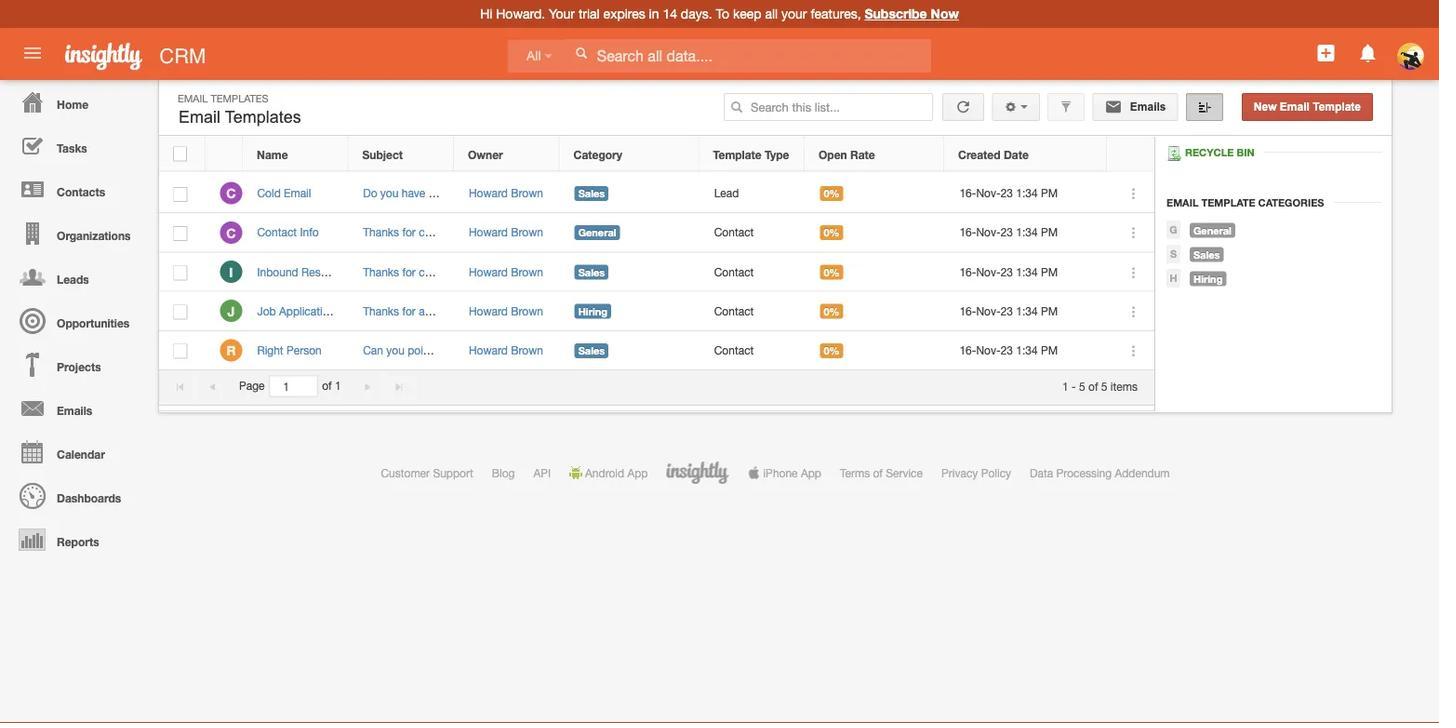 Task type: describe. For each thing, give the bounding box(es) containing it.
api link
[[534, 466, 551, 479]]

for for c
[[402, 226, 416, 239]]

rate
[[851, 148, 875, 161]]

hi howard. your trial expires in 14 days. to keep all your features, subscribe now
[[480, 6, 959, 21]]

right
[[257, 344, 283, 357]]

your
[[549, 6, 575, 21]]

1 vertical spatial template
[[713, 148, 762, 161]]

contacts link
[[5, 167, 149, 211]]

4 16-nov-23 1:34 pm cell from the top
[[945, 292, 1108, 331]]

c link for contact info
[[220, 221, 242, 244]]

do you have time to connect? link
[[363, 187, 513, 200]]

search image
[[731, 100, 744, 114]]

connect?
[[466, 187, 513, 200]]

2 0% from the top
[[824, 227, 840, 239]]

open rate
[[819, 148, 875, 161]]

pm inside j row
[[1041, 304, 1058, 317]]

emails inside navigation
[[57, 404, 92, 417]]

thanks for j
[[363, 304, 399, 317]]

organizations
[[57, 229, 131, 242]]

howard brown link for thanks for applying...
[[469, 304, 543, 317]]

2 nov- from the top
[[977, 226, 1001, 239]]

2 horizontal spatial template
[[1313, 100, 1361, 113]]

do
[[363, 187, 377, 200]]

cold
[[257, 187, 281, 200]]

1 horizontal spatial template
[[1202, 196, 1256, 208]]

16-nov-23 1:34 pm cell for thanks for contacting us.
[[945, 253, 1108, 292]]

leads link
[[5, 255, 149, 299]]

dashboards
[[57, 491, 121, 504]]

howard brown link for do you have time to connect?
[[469, 187, 543, 200]]

nov- for do you have time to connect?
[[977, 187, 1001, 200]]

nov- for can you point me to the right person?
[[977, 344, 1001, 357]]

organizations link
[[5, 211, 149, 255]]

open
[[819, 148, 847, 161]]

privacy policy
[[942, 466, 1012, 479]]

android app link
[[570, 466, 648, 479]]

2 16-nov-23 1:34 pm from the top
[[960, 226, 1058, 239]]

pm for thanks for contacting us.
[[1041, 265, 1058, 278]]

2 0% cell from the top
[[806, 213, 945, 253]]

2 howard from the top
[[469, 226, 508, 239]]

0% for do you have time to connect?
[[824, 188, 840, 200]]

person
[[287, 344, 322, 357]]

1 field
[[270, 376, 317, 396]]

2 16-nov-23 1:34 pm cell from the top
[[945, 213, 1108, 253]]

1 horizontal spatial of
[[873, 466, 883, 479]]

howard for i
[[469, 265, 508, 278]]

recycle bin link
[[1167, 146, 1264, 161]]

16-nov-23 1:34 pm inside j row
[[960, 304, 1058, 317]]

inbound response link
[[257, 265, 361, 278]]

subscribe now link
[[865, 6, 959, 21]]

app for iphone app
[[801, 466, 822, 479]]

applying...
[[419, 304, 471, 317]]

show sidebar image
[[1198, 100, 1211, 114]]

i
[[229, 264, 233, 280]]

app for android app
[[628, 466, 648, 479]]

1:34 inside j row
[[1016, 304, 1038, 317]]

howard brown link for can you point me to the right person?
[[469, 344, 543, 357]]

i link
[[220, 261, 242, 283]]

can you point me to the right person?
[[363, 344, 553, 357]]

terms
[[840, 466, 870, 479]]

0% cell for thanks for contacting us.
[[806, 253, 945, 292]]

thanks for applying... link
[[363, 304, 471, 317]]

r
[[226, 343, 236, 358]]

support
[[433, 466, 473, 479]]

thanks for applying... howard brown
[[363, 304, 543, 317]]

2 c row from the top
[[159, 213, 1155, 253]]

howard for r
[[469, 344, 508, 357]]

thanks for connecting link
[[363, 226, 474, 239]]

processing
[[1057, 466, 1112, 479]]

us.
[[475, 265, 490, 278]]

nov- for thanks for contacting us.
[[977, 265, 1001, 278]]

2 5 from the left
[[1102, 379, 1108, 392]]

all link
[[508, 39, 564, 73]]

0% cell for can you point me to the right person?
[[806, 331, 945, 370]]

categories
[[1259, 196, 1325, 208]]

sales for r
[[579, 345, 605, 357]]

contacting
[[419, 265, 472, 278]]

contact for i
[[714, 265, 754, 278]]

contact info
[[257, 226, 319, 239]]

response inside j row
[[338, 304, 388, 317]]

email inside c row
[[284, 187, 311, 200]]

16-nov-23 1:34 pm for can you point me to the right person?
[[960, 344, 1058, 357]]

16-nov-23 1:34 pm cell for do you have time to connect?
[[945, 174, 1108, 213]]

row group containing c
[[159, 174, 1155, 370]]

name
[[257, 148, 288, 161]]

iphone app link
[[748, 466, 822, 479]]

hi
[[480, 6, 493, 21]]

howard for c
[[469, 187, 508, 200]]

service
[[886, 466, 923, 479]]

bin
[[1237, 146, 1255, 159]]

1:34 for thanks for contacting us.
[[1016, 265, 1038, 278]]

iphone
[[763, 466, 798, 479]]

cold email link
[[257, 187, 321, 200]]

howard brown link for thanks for contacting us.
[[469, 265, 543, 278]]

api
[[534, 466, 551, 479]]

inbound
[[257, 265, 298, 278]]

connecting
[[419, 226, 474, 239]]

subject
[[362, 148, 403, 161]]

reports link
[[5, 517, 149, 561]]

privacy
[[942, 466, 978, 479]]

you for r
[[386, 344, 405, 357]]

android
[[585, 466, 624, 479]]

to for r
[[455, 344, 465, 357]]

16- inside j row
[[960, 304, 977, 317]]

leads
[[57, 273, 89, 286]]

contacts
[[57, 185, 105, 198]]

for for j
[[402, 304, 416, 317]]

lead cell
[[700, 174, 806, 213]]

subscribe
[[865, 6, 927, 21]]

contact cell for r
[[700, 331, 806, 370]]

howard brown for r
[[469, 344, 543, 357]]

data processing addendum
[[1030, 466, 1170, 479]]

application
[[279, 304, 335, 317]]

Search this list... text field
[[724, 93, 933, 121]]

can you point me to the right person? link
[[363, 344, 553, 357]]

general link
[[1181, 223, 1236, 238]]

14
[[663, 6, 677, 21]]

2 16- from the top
[[960, 226, 977, 239]]

home link
[[5, 80, 149, 124]]

can
[[363, 344, 383, 357]]

do you have time to connect?
[[363, 187, 513, 200]]

16- for do you have time to connect?
[[960, 187, 977, 200]]

cold email
[[257, 187, 311, 200]]

g
[[1170, 224, 1178, 236]]

all
[[765, 6, 778, 21]]

thanks inside i 'row'
[[363, 265, 399, 278]]

16- for thanks for contacting us.
[[960, 265, 977, 278]]

navigation containing home
[[0, 80, 149, 561]]

email templates email templates
[[178, 92, 301, 127]]

data
[[1030, 466, 1054, 479]]

1 1 from the left
[[335, 379, 341, 392]]

job application response
[[257, 304, 388, 317]]

expires
[[604, 6, 646, 21]]

page
[[239, 379, 265, 392]]

created
[[958, 148, 1001, 161]]

contact cell for i
[[700, 253, 806, 292]]



Task type: locate. For each thing, give the bounding box(es) containing it.
3 howard from the top
[[469, 265, 508, 278]]

1 horizontal spatial 1
[[1063, 379, 1069, 392]]

you right can
[[386, 344, 405, 357]]

emails link right the show list view filters image
[[1093, 93, 1179, 121]]

5 0% cell from the top
[[806, 331, 945, 370]]

1 16-nov-23 1:34 pm cell from the top
[[945, 174, 1108, 213]]

2 howard brown link from the top
[[469, 226, 543, 239]]

sales cell
[[560, 174, 700, 213], [560, 253, 700, 292], [560, 331, 700, 370]]

thanks inside j row
[[363, 304, 399, 317]]

brown up person?
[[511, 304, 543, 317]]

16-
[[960, 187, 977, 200], [960, 226, 977, 239], [960, 265, 977, 278], [960, 304, 977, 317], [960, 344, 977, 357]]

0 horizontal spatial emails link
[[5, 386, 149, 430]]

contact cell
[[700, 213, 806, 253], [700, 253, 806, 292], [700, 292, 806, 331], [700, 331, 806, 370]]

of right '1' field
[[322, 379, 332, 392]]

5 1:34 from the top
[[1016, 344, 1038, 357]]

0 vertical spatial for
[[402, 226, 416, 239]]

brown for r
[[511, 344, 543, 357]]

1 vertical spatial to
[[455, 344, 465, 357]]

created date
[[958, 148, 1029, 161]]

0% for thanks for contacting us.
[[824, 266, 840, 278]]

1 vertical spatial you
[[386, 344, 405, 357]]

row group
[[159, 174, 1155, 370]]

1 howard from the top
[[469, 187, 508, 200]]

you inside r row
[[386, 344, 405, 357]]

to inside r row
[[455, 344, 465, 357]]

2 horizontal spatial of
[[1089, 379, 1099, 392]]

3 16-nov-23 1:34 pm cell from the top
[[945, 253, 1108, 292]]

0 vertical spatial howard brown
[[469, 187, 543, 200]]

4 brown from the top
[[511, 304, 543, 317]]

1:34 for can you point me to the right person?
[[1016, 344, 1038, 357]]

1 sales cell from the top
[[560, 174, 700, 213]]

emails link down projects
[[5, 386, 149, 430]]

0 vertical spatial c
[[226, 186, 236, 201]]

2 howard brown from the top
[[469, 265, 543, 278]]

terms of service
[[840, 466, 923, 479]]

contact for c
[[714, 226, 754, 239]]

5 howard brown link from the top
[[469, 344, 543, 357]]

for left contacting
[[402, 265, 416, 278]]

2 c from the top
[[226, 225, 236, 240]]

0 vertical spatial template
[[1313, 100, 1361, 113]]

howard
[[469, 187, 508, 200], [469, 226, 508, 239], [469, 265, 508, 278], [469, 304, 508, 317], [469, 344, 508, 357]]

to for c
[[453, 187, 463, 200]]

4 23 from the top
[[1001, 304, 1013, 317]]

general for general link
[[1194, 224, 1232, 236]]

privacy policy link
[[942, 466, 1012, 479]]

0 horizontal spatial hiring
[[579, 305, 608, 317]]

16- inside i 'row'
[[960, 265, 977, 278]]

dashboards link
[[5, 474, 149, 517]]

0% inside j row
[[824, 305, 840, 317]]

home
[[57, 98, 88, 111]]

pm for do you have time to connect?
[[1041, 187, 1058, 200]]

general cell
[[560, 213, 700, 253]]

0 horizontal spatial general
[[579, 227, 617, 239]]

person?
[[512, 344, 553, 357]]

0% cell
[[806, 174, 945, 213], [806, 213, 945, 253], [806, 253, 945, 292], [806, 292, 945, 331], [806, 331, 945, 370]]

16- for can you point me to the right person?
[[960, 344, 977, 357]]

2 pm from the top
[[1041, 226, 1058, 239]]

4 16- from the top
[[960, 304, 977, 317]]

1 contact cell from the top
[[700, 213, 806, 253]]

contact for r
[[714, 344, 754, 357]]

trial
[[579, 6, 600, 21]]

howard down "us."
[[469, 304, 508, 317]]

23 for can you point me to the right person?
[[1001, 344, 1013, 357]]

23 inside r row
[[1001, 344, 1013, 357]]

4 1:34 from the top
[[1016, 304, 1038, 317]]

0% cell for do you have time to connect?
[[806, 174, 945, 213]]

of right terms
[[873, 466, 883, 479]]

2 c link from the top
[[220, 221, 242, 244]]

1 howard brown link from the top
[[469, 187, 543, 200]]

23 for thanks for contacting us.
[[1001, 265, 1013, 278]]

app right iphone
[[801, 466, 822, 479]]

sales down general cell
[[579, 266, 605, 278]]

projects link
[[5, 342, 149, 386]]

1 c row from the top
[[159, 174, 1155, 213]]

right
[[487, 344, 509, 357]]

show list view filters image
[[1060, 100, 1073, 114]]

sales cell for r
[[560, 331, 700, 370]]

brown inside i 'row'
[[511, 265, 543, 278]]

c row down the category
[[159, 174, 1155, 213]]

3 0% cell from the top
[[806, 253, 945, 292]]

5 right the -
[[1080, 379, 1086, 392]]

iphone app
[[763, 466, 822, 479]]

contact inside r row
[[714, 344, 754, 357]]

sales down the category
[[579, 188, 605, 200]]

response up can
[[338, 304, 388, 317]]

4 howard from the top
[[469, 304, 508, 317]]

0 horizontal spatial 5
[[1080, 379, 1086, 392]]

app right android
[[628, 466, 648, 479]]

16-nov-23 1:34 pm cell
[[945, 174, 1108, 213], [945, 213, 1108, 253], [945, 253, 1108, 292], [945, 292, 1108, 331], [945, 331, 1108, 370]]

contact cell for j
[[700, 292, 806, 331]]

general up i 'row'
[[579, 227, 617, 239]]

5 howard from the top
[[469, 344, 508, 357]]

info
[[300, 226, 319, 239]]

pm for can you point me to the right person?
[[1041, 344, 1058, 357]]

calendar link
[[5, 430, 149, 474]]

3 thanks from the top
[[363, 304, 399, 317]]

2 1 from the left
[[1063, 379, 1069, 392]]

1 c link from the top
[[220, 182, 242, 204]]

c for cold email
[[226, 186, 236, 201]]

you right do
[[380, 187, 399, 200]]

1 nov- from the top
[[977, 187, 1001, 200]]

howard brown inside i 'row'
[[469, 265, 543, 278]]

1 horizontal spatial emails
[[1127, 100, 1166, 113]]

3 for from the top
[[402, 304, 416, 317]]

2 sales cell from the top
[[560, 253, 700, 292]]

thanks up the thanks for applying... link
[[363, 265, 399, 278]]

2 app from the left
[[801, 466, 822, 479]]

thanks for contacting us. link
[[363, 265, 490, 278]]

3 0% from the top
[[824, 266, 840, 278]]

projects
[[57, 360, 101, 373]]

owner
[[468, 148, 503, 161]]

1 vertical spatial c
[[226, 225, 236, 240]]

0 vertical spatial you
[[380, 187, 399, 200]]

template up general link
[[1202, 196, 1256, 208]]

0 vertical spatial hiring
[[1194, 273, 1223, 285]]

emails up calendar link
[[57, 404, 92, 417]]

2 contact cell from the top
[[700, 253, 806, 292]]

1 5 from the left
[[1080, 379, 1086, 392]]

16-nov-23 1:34 pm inside r row
[[960, 344, 1058, 357]]

c link
[[220, 182, 242, 204], [220, 221, 242, 244]]

customer support link
[[381, 466, 473, 479]]

1 vertical spatial templates
[[225, 107, 301, 127]]

5 brown from the top
[[511, 344, 543, 357]]

keep
[[733, 6, 762, 21]]

3 brown from the top
[[511, 265, 543, 278]]

of
[[322, 379, 332, 392], [1089, 379, 1099, 392], [873, 466, 883, 479]]

5 pm from the top
[[1041, 344, 1058, 357]]

4 16-nov-23 1:34 pm from the top
[[960, 304, 1058, 317]]

0 horizontal spatial app
[[628, 466, 648, 479]]

hiring for hiring link on the top of the page
[[1194, 273, 1223, 285]]

new email template link
[[1242, 93, 1373, 121]]

point
[[408, 344, 433, 357]]

white image
[[575, 47, 588, 60]]

j
[[228, 304, 235, 319]]

1 brown from the top
[[511, 187, 543, 200]]

nov- inside r row
[[977, 344, 1001, 357]]

sales cell down the category
[[560, 174, 700, 213]]

1 horizontal spatial 5
[[1102, 379, 1108, 392]]

howard inside r row
[[469, 344, 508, 357]]

1:34 inside i 'row'
[[1016, 265, 1038, 278]]

1 23 from the top
[[1001, 187, 1013, 200]]

reports
[[57, 535, 99, 548]]

contact for j
[[714, 304, 754, 317]]

3 16- from the top
[[960, 265, 977, 278]]

4 pm from the top
[[1041, 304, 1058, 317]]

time
[[429, 187, 450, 200]]

contact cell for c
[[700, 213, 806, 253]]

16-nov-23 1:34 pm cell for can you point me to the right person?
[[945, 331, 1108, 370]]

c for contact info
[[226, 225, 236, 240]]

0 vertical spatial thanks
[[363, 226, 399, 239]]

of right the -
[[1089, 379, 1099, 392]]

3 howard brown link from the top
[[469, 265, 543, 278]]

brown right "us."
[[511, 265, 543, 278]]

for left connecting at left
[[402, 226, 416, 239]]

opportunities link
[[5, 299, 149, 342]]

now
[[931, 6, 959, 21]]

contact inside j row
[[714, 304, 754, 317]]

sales down the hiring 'cell'
[[579, 345, 605, 357]]

thanks for connecting howard brown
[[363, 226, 543, 239]]

r row
[[159, 331, 1155, 370]]

sales cell up r row
[[560, 253, 700, 292]]

recycle
[[1186, 146, 1234, 159]]

1 pm from the top
[[1041, 187, 1058, 200]]

4 howard brown link from the top
[[469, 304, 543, 317]]

1 horizontal spatial hiring
[[1194, 273, 1223, 285]]

3 sales cell from the top
[[560, 331, 700, 370]]

1 right '1' field
[[335, 379, 341, 392]]

3 1:34 from the top
[[1016, 265, 1038, 278]]

2 vertical spatial for
[[402, 304, 416, 317]]

j row
[[159, 292, 1155, 331]]

blog
[[492, 466, 515, 479]]

0 horizontal spatial of
[[322, 379, 332, 392]]

brown down the connect?
[[511, 226, 543, 239]]

row
[[159, 137, 1154, 172]]

2 1:34 from the top
[[1016, 226, 1038, 239]]

email templates button
[[174, 103, 306, 131]]

sales inside r row
[[579, 345, 605, 357]]

howard inside j row
[[469, 304, 508, 317]]

notifications image
[[1357, 42, 1380, 64]]

2 vertical spatial template
[[1202, 196, 1256, 208]]

r link
[[220, 339, 242, 361]]

1 - 5 of 5 items
[[1063, 379, 1138, 392]]

email template categories
[[1167, 196, 1325, 208]]

template
[[1313, 100, 1361, 113], [713, 148, 762, 161], [1202, 196, 1256, 208]]

hiring for the hiring 'cell'
[[579, 305, 608, 317]]

sales down general link
[[1194, 248, 1220, 261]]

c row
[[159, 174, 1155, 213], [159, 213, 1155, 253]]

1 vertical spatial c link
[[220, 221, 242, 244]]

2 23 from the top
[[1001, 226, 1013, 239]]

16-nov-23 1:34 pm inside i 'row'
[[960, 265, 1058, 278]]

16- inside r row
[[960, 344, 977, 357]]

3 pm from the top
[[1041, 265, 1058, 278]]

new
[[1254, 100, 1277, 113]]

template left type
[[713, 148, 762, 161]]

row containing name
[[159, 137, 1154, 172]]

4 nov- from the top
[[977, 304, 1001, 317]]

1 left the -
[[1063, 379, 1069, 392]]

job
[[257, 304, 276, 317]]

hiring down sales link
[[1194, 273, 1223, 285]]

android app
[[585, 466, 648, 479]]

refresh list image
[[955, 100, 973, 113]]

None checkbox
[[173, 146, 187, 161], [173, 265, 187, 280], [173, 146, 187, 161], [173, 265, 187, 280]]

1 for from the top
[[402, 226, 416, 239]]

2 vertical spatial sales cell
[[560, 331, 700, 370]]

thanks up can
[[363, 304, 399, 317]]

all
[[527, 49, 541, 63]]

cog image
[[1004, 100, 1018, 114]]

3 contact cell from the top
[[700, 292, 806, 331]]

5 16-nov-23 1:34 pm from the top
[[960, 344, 1058, 357]]

1 vertical spatial emails
[[57, 404, 92, 417]]

howard brown inside r row
[[469, 344, 543, 357]]

1 horizontal spatial emails link
[[1093, 93, 1179, 121]]

pm
[[1041, 187, 1058, 200], [1041, 226, 1058, 239], [1041, 265, 1058, 278], [1041, 304, 1058, 317], [1041, 344, 1058, 357]]

0 vertical spatial c link
[[220, 182, 242, 204]]

23 inside i 'row'
[[1001, 265, 1013, 278]]

contact info link
[[257, 226, 328, 239]]

pm inside r row
[[1041, 344, 1058, 357]]

1 howard brown from the top
[[469, 187, 543, 200]]

c left cold
[[226, 186, 236, 201]]

hiring cell
[[560, 292, 700, 331]]

general up sales link
[[1194, 224, 1232, 236]]

3 nov- from the top
[[977, 265, 1001, 278]]

sales for i
[[579, 266, 605, 278]]

brown for i
[[511, 265, 543, 278]]

1 16-nov-23 1:34 pm from the top
[[960, 187, 1058, 200]]

brown up thanks for connecting howard brown
[[511, 187, 543, 200]]

0 vertical spatial templates
[[211, 92, 269, 104]]

sales cell for c
[[560, 174, 700, 213]]

sales inside c row
[[579, 188, 605, 200]]

you for c
[[380, 187, 399, 200]]

c row up j row
[[159, 213, 1155, 253]]

0 vertical spatial sales cell
[[560, 174, 700, 213]]

16-nov-23 1:34 pm
[[960, 187, 1058, 200], [960, 226, 1058, 239], [960, 265, 1058, 278], [960, 304, 1058, 317], [960, 344, 1058, 357]]

new email template
[[1254, 100, 1361, 113]]

1 vertical spatial hiring
[[579, 305, 608, 317]]

to right me
[[455, 344, 465, 357]]

i row
[[159, 253, 1155, 292]]

thanks for c
[[363, 226, 399, 239]]

3 howard brown from the top
[[469, 344, 543, 357]]

None checkbox
[[173, 187, 187, 202], [173, 226, 187, 241], [173, 305, 187, 320], [173, 344, 187, 359], [173, 187, 187, 202], [173, 226, 187, 241], [173, 305, 187, 320], [173, 344, 187, 359]]

1:34 inside r row
[[1016, 344, 1038, 357]]

1 0% from the top
[[824, 188, 840, 200]]

1 vertical spatial howard brown
[[469, 265, 543, 278]]

sales inside i 'row'
[[579, 266, 605, 278]]

for inside j row
[[402, 304, 416, 317]]

general for general cell
[[579, 227, 617, 239]]

blog link
[[492, 466, 515, 479]]

5 16- from the top
[[960, 344, 977, 357]]

c link left cold
[[220, 182, 242, 204]]

date
[[1004, 148, 1029, 161]]

app
[[628, 466, 648, 479], [801, 466, 822, 479]]

0 horizontal spatial emails
[[57, 404, 92, 417]]

recycle bin
[[1186, 146, 1255, 159]]

1 vertical spatial response
[[338, 304, 388, 317]]

have
[[402, 187, 426, 200]]

c link up i link
[[220, 221, 242, 244]]

category
[[574, 148, 622, 161]]

type
[[765, 148, 790, 161]]

sales for c
[[579, 188, 605, 200]]

0 vertical spatial response
[[302, 265, 352, 278]]

2 brown from the top
[[511, 226, 543, 239]]

-
[[1072, 379, 1076, 392]]

0% inside r row
[[824, 345, 840, 357]]

emails
[[1127, 100, 1166, 113], [57, 404, 92, 417]]

2 vertical spatial thanks
[[363, 304, 399, 317]]

howard left person?
[[469, 344, 508, 357]]

nov- inside j row
[[977, 304, 1001, 317]]

response up job application response "link"
[[302, 265, 352, 278]]

0 horizontal spatial template
[[713, 148, 762, 161]]

2 vertical spatial howard brown
[[469, 344, 543, 357]]

response
[[302, 265, 352, 278], [338, 304, 388, 317]]

23 inside j row
[[1001, 304, 1013, 317]]

1:34 for do you have time to connect?
[[1016, 187, 1038, 200]]

brown inside j row
[[511, 304, 543, 317]]

pm inside i 'row'
[[1041, 265, 1058, 278]]

your
[[782, 6, 807, 21]]

nov- inside i 'row'
[[977, 265, 1001, 278]]

sales
[[579, 188, 605, 200], [1194, 248, 1220, 261], [579, 266, 605, 278], [579, 345, 605, 357]]

j link
[[220, 300, 242, 322]]

general inside cell
[[579, 227, 617, 239]]

sales cell down i 'row'
[[560, 331, 700, 370]]

1 1:34 from the top
[[1016, 187, 1038, 200]]

me
[[436, 344, 452, 357]]

hiring link
[[1181, 271, 1227, 286]]

sales cell for i
[[560, 253, 700, 292]]

1 thanks from the top
[[363, 226, 399, 239]]

howard brown link for thanks for connecting
[[469, 226, 543, 239]]

0 vertical spatial to
[[453, 187, 463, 200]]

brown inside r row
[[511, 344, 543, 357]]

response inside i 'row'
[[302, 265, 352, 278]]

emails left show sidebar "image"
[[1127, 100, 1166, 113]]

3 23 from the top
[[1001, 265, 1013, 278]]

5 16-nov-23 1:34 pm cell from the top
[[945, 331, 1108, 370]]

h
[[1170, 272, 1178, 284]]

c up i link
[[226, 225, 236, 240]]

2 thanks from the top
[[363, 265, 399, 278]]

hiring down i 'row'
[[579, 305, 608, 317]]

howard inside i 'row'
[[469, 265, 508, 278]]

1 c from the top
[[226, 186, 236, 201]]

template down notifications icon
[[1313, 100, 1361, 113]]

5 0% from the top
[[824, 345, 840, 357]]

to inside c row
[[453, 187, 463, 200]]

5 left items
[[1102, 379, 1108, 392]]

16-nov-23 1:34 pm for thanks for contacting us.
[[960, 265, 1058, 278]]

to right time
[[453, 187, 463, 200]]

to
[[716, 6, 730, 21]]

policy
[[981, 466, 1012, 479]]

1:34
[[1016, 187, 1038, 200], [1016, 226, 1038, 239], [1016, 265, 1038, 278], [1016, 304, 1038, 317], [1016, 344, 1038, 357]]

0 vertical spatial emails link
[[1093, 93, 1179, 121]]

brown right right
[[511, 344, 543, 357]]

23 for do you have time to connect?
[[1001, 187, 1013, 200]]

addendum
[[1115, 466, 1170, 479]]

c link for cold email
[[220, 182, 242, 204]]

nov-
[[977, 187, 1001, 200], [977, 226, 1001, 239], [977, 265, 1001, 278], [977, 304, 1001, 317], [977, 344, 1001, 357]]

for inside i 'row'
[[402, 265, 416, 278]]

1 app from the left
[[628, 466, 648, 479]]

hiring inside 'cell'
[[579, 305, 608, 317]]

howard up thanks for applying... howard brown
[[469, 265, 508, 278]]

for left applying...
[[402, 304, 416, 317]]

1 horizontal spatial app
[[801, 466, 822, 479]]

howard down the owner
[[469, 187, 508, 200]]

1 horizontal spatial general
[[1194, 224, 1232, 236]]

1 0% cell from the top
[[806, 174, 945, 213]]

howard brown for i
[[469, 265, 543, 278]]

1 vertical spatial for
[[402, 265, 416, 278]]

4 0% from the top
[[824, 305, 840, 317]]

of 1
[[322, 379, 341, 392]]

howard brown for c
[[469, 187, 543, 200]]

Search all data.... text field
[[565, 39, 931, 72]]

0% for can you point me to the right person?
[[824, 345, 840, 357]]

3 16-nov-23 1:34 pm from the top
[[960, 265, 1058, 278]]

1 vertical spatial sales cell
[[560, 253, 700, 292]]

1 vertical spatial thanks
[[363, 265, 399, 278]]

5 23 from the top
[[1001, 344, 1013, 357]]

1 16- from the top
[[960, 187, 977, 200]]

1 vertical spatial emails link
[[5, 386, 149, 430]]

s
[[1171, 248, 1177, 260]]

0 horizontal spatial 1
[[335, 379, 341, 392]]

brown for c
[[511, 187, 543, 200]]

thanks down do
[[363, 226, 399, 239]]

howard down the connect?
[[469, 226, 508, 239]]

tasks
[[57, 141, 87, 154]]

0 vertical spatial emails
[[1127, 100, 1166, 113]]

16-nov-23 1:34 pm for do you have time to connect?
[[960, 187, 1058, 200]]

0% inside i 'row'
[[824, 266, 840, 278]]

2 for from the top
[[402, 265, 416, 278]]

23
[[1001, 187, 1013, 200], [1001, 226, 1013, 239], [1001, 265, 1013, 278], [1001, 304, 1013, 317], [1001, 344, 1013, 357]]

4 0% cell from the top
[[806, 292, 945, 331]]

contact inside i 'row'
[[714, 265, 754, 278]]

data processing addendum link
[[1030, 466, 1170, 479]]

5 nov- from the top
[[977, 344, 1001, 357]]

4 contact cell from the top
[[700, 331, 806, 370]]

sales link
[[1181, 247, 1224, 262]]

navigation
[[0, 80, 149, 561]]



Task type: vqa. For each thing, say whether or not it's contained in the screenshot.


